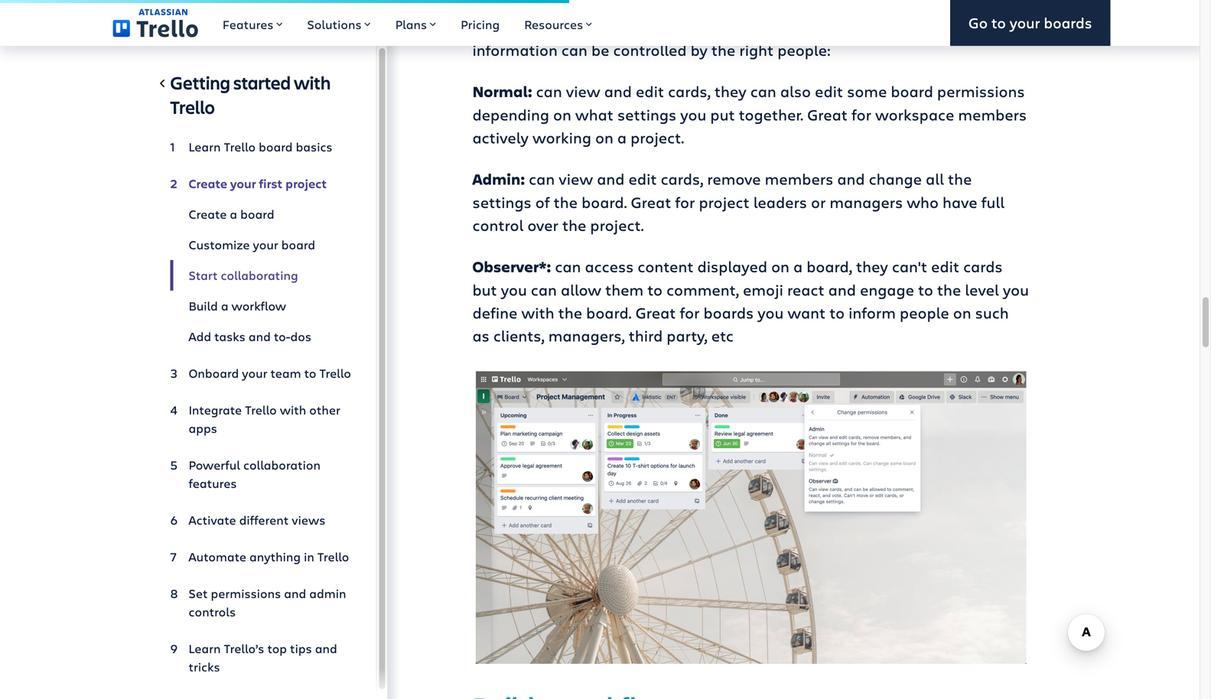 Task type: describe. For each thing, give the bounding box(es) containing it.
start collaborating
[[189, 267, 298, 284]]

all
[[926, 168, 944, 189]]

members inside can view and edit cards, remove members and change all the settings of the board. great for project leaders or managers who have full control over the project.
[[765, 168, 834, 189]]

learn for learn trello's top tips and tricks
[[189, 641, 221, 657]]

with for getting started with trello
[[294, 70, 331, 95]]

normal:
[[473, 81, 532, 102]]

emoji
[[743, 279, 784, 300]]

plans button
[[383, 0, 449, 46]]

onboard your team to trello
[[189, 365, 351, 382]]

settings inside can view and edit cards, remove members and change all the settings of the board. great for project leaders or managers who have full control over the project.
[[473, 192, 532, 212]]

also
[[781, 81, 811, 101]]

and up managers
[[838, 168, 865, 189]]

view for board.
[[559, 168, 593, 189]]

boards inside can access content displayed on a board, they can't edit cards but you can allow them to comment, emoji react and engage to the level you define with the board. great for boards you want to inform people on such as clients, managers, third party, etc
[[704, 302, 754, 323]]

remove
[[707, 168, 761, 189]]

started
[[233, 70, 291, 95]]

admin
[[309, 586, 346, 602]]

add tasks and to-dos link
[[170, 321, 352, 352]]

permissions inside can view and edit cards, they can also edit some board permissions depending on what settings you put together. great for workspace members actively working on a project.
[[938, 81, 1025, 101]]

can access content displayed on a board, they can't edit cards but you can allow them to comment, emoji react and engage to the level you define with the board. great for boards you want to inform people on such as clients, managers, third party, etc
[[473, 256, 1029, 346]]

and inside can view and edit cards, they can also edit some board permissions depending on what settings you put together. great for workspace members actively working on a project.
[[604, 81, 632, 101]]

edit inside can view and edit cards, remove members and change all the settings of the board. great for project leaders or managers who have full control over the project.
[[629, 168, 657, 189]]

or
[[811, 192, 826, 212]]

add
[[189, 328, 211, 345]]

etc
[[712, 325, 734, 346]]

atlassian trello image
[[113, 9, 198, 37]]

solutions button
[[295, 0, 383, 46]]

some
[[847, 81, 887, 101]]

create your first project link
[[170, 168, 352, 199]]

workspace
[[876, 104, 955, 125]]

0 horizontal spatial project
[[286, 175, 327, 192]]

change
[[869, 168, 922, 189]]

control
[[473, 215, 524, 235]]

displayed
[[698, 256, 768, 277]]

trello right in on the bottom of the page
[[318, 549, 349, 565]]

project. for great
[[590, 215, 644, 235]]

collaboration
[[243, 457, 321, 473]]

build a workflow link
[[170, 291, 352, 321]]

inform
[[849, 302, 896, 323]]

resources
[[524, 16, 583, 33]]

great inside can access content displayed on a board, they can't edit cards but you can allow them to comment, emoji react and engage to the level you define with the board. great for boards you want to inform people on such as clients, managers, third party, etc
[[636, 302, 676, 323]]

actively
[[473, 127, 529, 148]]

trello inside integrate trello with other apps
[[245, 402, 277, 418]]

page progress progress bar
[[0, 0, 569, 3]]

over
[[528, 215, 559, 235]]

cards
[[964, 256, 1003, 277]]

great inside can view and edit cards, remove members and change all the settings of the board. great for project leaders or managers who have full control over the project.
[[631, 192, 672, 212]]

tricks
[[189, 659, 220, 675]]

trello up other at left bottom
[[320, 365, 351, 382]]

great inside can view and edit cards, they can also edit some board permissions depending on what settings you put together. great for workspace members actively working on a project.
[[808, 104, 848, 125]]

a right build
[[221, 298, 229, 314]]

but
[[473, 279, 497, 300]]

different
[[239, 512, 289, 529]]

such
[[976, 302, 1009, 323]]

plans
[[395, 16, 427, 33]]

observer*:
[[473, 256, 551, 277]]

set
[[189, 586, 208, 602]]

pricing link
[[449, 0, 512, 46]]

your for customize your board
[[253, 237, 278, 253]]

you down the observer*:
[[501, 279, 527, 300]]

set permissions and admin controls link
[[170, 579, 352, 628]]

can up together.
[[751, 81, 777, 101]]

build
[[189, 298, 218, 314]]

you up such
[[1003, 279, 1029, 300]]

party,
[[667, 325, 708, 346]]

getting started with trello
[[170, 70, 331, 119]]

board. inside can view and edit cards, remove members and change all the settings of the board. great for project leaders or managers who have full control over the project.
[[582, 192, 627, 212]]

features
[[189, 475, 237, 492]]

the right over
[[563, 215, 587, 235]]

build a workflow
[[189, 298, 286, 314]]

trello up create your first project
[[224, 139, 256, 155]]

cards, for you
[[668, 81, 711, 101]]

with inside can access content displayed on a board, they can't edit cards but you can allow them to comment, emoji react and engage to the level you define with the board. great for boards you want to inform people on such as clients, managers, third party, etc
[[522, 302, 555, 323]]

what
[[576, 104, 614, 125]]

can for settings
[[536, 81, 562, 101]]

on left such
[[954, 302, 972, 323]]

for inside can view and edit cards, remove members and change all the settings of the board. great for project leaders or managers who have full control over the project.
[[675, 192, 695, 212]]

automate
[[189, 549, 246, 565]]

activate different views link
[[170, 505, 352, 536]]

solutions
[[307, 16, 362, 33]]

your for onboard your team to trello
[[242, 365, 268, 382]]

third
[[629, 325, 663, 346]]

managers
[[830, 192, 903, 212]]

automate anything in trello
[[189, 549, 349, 565]]

your right go
[[1010, 13, 1041, 33]]

who
[[907, 192, 939, 212]]

top
[[267, 641, 287, 657]]

put
[[711, 104, 735, 125]]

admin:
[[473, 169, 525, 189]]

permissions inside set permissions and admin controls
[[211, 586, 281, 602]]

together.
[[739, 104, 804, 125]]

integrate trello with other apps
[[189, 402, 341, 437]]

can't
[[892, 256, 928, 277]]

board for customize your board
[[281, 237, 315, 253]]

of
[[536, 192, 550, 212]]

to down content
[[648, 279, 663, 300]]

board,
[[807, 256, 853, 277]]

project inside can view and edit cards, remove members and change all the settings of the board. great for project leaders or managers who have full control over the project.
[[699, 192, 750, 212]]

create a board link
[[170, 199, 352, 230]]

basics
[[296, 139, 333, 155]]

workflow
[[232, 298, 286, 314]]

project. for settings
[[631, 127, 684, 148]]

board for learn trello board basics
[[259, 139, 293, 155]]

on down what
[[595, 127, 614, 148]]

managers,
[[549, 325, 625, 346]]

a inside can view and edit cards, they can also edit some board permissions depending on what settings you put together. great for workspace members actively working on a project.
[[618, 127, 627, 148]]

define
[[473, 302, 518, 323]]

add tasks and to-dos
[[189, 328, 312, 345]]

getting started with trello link
[[170, 70, 352, 126]]

full
[[982, 192, 1005, 212]]

learn trello's top tips and tricks
[[189, 641, 337, 675]]

and down what
[[597, 168, 625, 189]]

edit inside can access content displayed on a board, they can't edit cards but you can allow them to comment, emoji react and engage to the level you define with the board. great for boards you want to inform people on such as clients, managers, third party, etc
[[932, 256, 960, 277]]

features button
[[210, 0, 295, 46]]

integrate
[[189, 402, 242, 418]]



Task type: vqa. For each thing, say whether or not it's contained in the screenshot.
"card" related to Done
no



Task type: locate. For each thing, give the bounding box(es) containing it.
cards,
[[668, 81, 711, 101], [661, 168, 704, 189]]

great up "third"
[[636, 302, 676, 323]]

1 vertical spatial boards
[[704, 302, 754, 323]]

board. down them at the top
[[586, 302, 632, 323]]

can view and edit cards, they can also edit some board permissions depending on what settings you put together. great for workspace members actively working on a project.
[[473, 81, 1027, 148]]

can for them
[[555, 256, 581, 277]]

learn up "tricks"
[[189, 641, 221, 657]]

to right go
[[992, 13, 1006, 33]]

for down the some at top
[[852, 104, 872, 125]]

depending
[[473, 104, 550, 125]]

powerful collaboration features link
[[170, 450, 352, 499]]

create up create a board
[[189, 175, 227, 192]]

view up what
[[566, 81, 601, 101]]

project down remove
[[699, 192, 750, 212]]

tips
[[290, 641, 312, 657]]

with right started
[[294, 70, 331, 95]]

for inside can view and edit cards, they can also edit some board permissions depending on what settings you put together. great for workspace members actively working on a project.
[[852, 104, 872, 125]]

0 vertical spatial cards,
[[668, 81, 711, 101]]

content
[[638, 256, 694, 277]]

can up depending
[[536, 81, 562, 101]]

0 vertical spatial learn
[[189, 139, 221, 155]]

create inside create your first project link
[[189, 175, 227, 192]]

a inside can access content displayed on a board, they can't edit cards but you can allow them to comment, emoji react and engage to the level you define with the board. great for boards you want to inform people on such as clients, managers, third party, etc
[[794, 256, 803, 277]]

a up customize
[[230, 206, 237, 222]]

learn inside learn trello board basics link
[[189, 139, 221, 155]]

can left allow
[[531, 279, 557, 300]]

board down create your first project
[[240, 206, 274, 222]]

your left team on the left bottom of page
[[242, 365, 268, 382]]

1 horizontal spatial members
[[959, 104, 1027, 125]]

you down emoji
[[758, 302, 784, 323]]

comment,
[[667, 279, 739, 300]]

to inside go to your boards link
[[992, 13, 1006, 33]]

edit
[[636, 81, 664, 101], [815, 81, 844, 101], [629, 168, 657, 189], [932, 256, 960, 277]]

board for create a board
[[240, 206, 274, 222]]

learn trello board basics
[[189, 139, 333, 155]]

board down create a board link
[[281, 237, 315, 253]]

level
[[965, 279, 999, 300]]

team
[[271, 365, 301, 382]]

you
[[681, 104, 707, 125], [501, 279, 527, 300], [1003, 279, 1029, 300], [758, 302, 784, 323]]

trello inside getting started with trello
[[170, 95, 215, 119]]

can up allow
[[555, 256, 581, 277]]

the up have at the top right
[[948, 168, 972, 189]]

you left put
[[681, 104, 707, 125]]

0 horizontal spatial boards
[[704, 302, 754, 323]]

with left other at left bottom
[[280, 402, 306, 418]]

go
[[969, 13, 988, 33]]

1 vertical spatial permissions
[[211, 586, 281, 602]]

0 vertical spatial boards
[[1044, 13, 1093, 33]]

a up react
[[794, 256, 803, 277]]

you inside can view and edit cards, they can also edit some board permissions depending on what settings you put together. great for workspace members actively working on a project.
[[681, 104, 707, 125]]

can for great
[[529, 168, 555, 189]]

getting
[[170, 70, 230, 95]]

1 vertical spatial cards,
[[661, 168, 704, 189]]

an image showing to set member permissions on a trello board image
[[476, 372, 1027, 664]]

cards, inside can view and edit cards, remove members and change all the settings of the board. great for project leaders or managers who have full control over the project.
[[661, 168, 704, 189]]

and left admin
[[284, 586, 306, 602]]

cards, inside can view and edit cards, they can also edit some board permissions depending on what settings you put together. great for workspace members actively working on a project.
[[668, 81, 711, 101]]

1 vertical spatial for
[[675, 192, 695, 212]]

and
[[604, 81, 632, 101], [597, 168, 625, 189], [838, 168, 865, 189], [829, 279, 856, 300], [249, 328, 271, 345], [284, 586, 306, 602], [315, 641, 337, 657]]

trello down the getting
[[170, 95, 215, 119]]

can up of
[[529, 168, 555, 189]]

0 vertical spatial view
[[566, 81, 601, 101]]

anything
[[250, 549, 301, 565]]

to up people
[[918, 279, 934, 300]]

settings
[[618, 104, 677, 125], [473, 192, 532, 212]]

customize
[[189, 237, 250, 253]]

with inside getting started with trello
[[294, 70, 331, 95]]

board up workspace
[[891, 81, 934, 101]]

learn trello board basics link
[[170, 132, 352, 162]]

clients,
[[494, 325, 545, 346]]

with up clients,
[[522, 302, 555, 323]]

powerful collaboration features
[[189, 457, 321, 492]]

board.
[[582, 192, 627, 212], [586, 302, 632, 323]]

board. inside can access content displayed on a board, they can't edit cards but you can allow them to comment, emoji react and engage to the level you define with the board. great for boards you want to inform people on such as clients, managers, third party, etc
[[586, 302, 632, 323]]

your down create a board link
[[253, 237, 278, 253]]

to inside onboard your team to trello link
[[304, 365, 316, 382]]

with
[[294, 70, 331, 95], [522, 302, 555, 323], [280, 402, 306, 418]]

features
[[223, 16, 274, 33]]

a right working
[[618, 127, 627, 148]]

a
[[618, 127, 627, 148], [230, 206, 237, 222], [794, 256, 803, 277], [221, 298, 229, 314]]

leaders
[[754, 192, 807, 212]]

0 horizontal spatial members
[[765, 168, 834, 189]]

your left first
[[230, 175, 256, 192]]

2 vertical spatial great
[[636, 302, 676, 323]]

cards, left remove
[[661, 168, 704, 189]]

create your first project
[[189, 175, 327, 192]]

on up working
[[553, 104, 572, 125]]

they up put
[[715, 81, 747, 101]]

controls
[[189, 604, 236, 620]]

learn for learn trello board basics
[[189, 139, 221, 155]]

create inside create a board link
[[189, 206, 227, 222]]

0 horizontal spatial settings
[[473, 192, 532, 212]]

1 horizontal spatial project
[[699, 192, 750, 212]]

go to your boards
[[969, 13, 1093, 33]]

project
[[286, 175, 327, 192], [699, 192, 750, 212]]

0 vertical spatial create
[[189, 175, 227, 192]]

set permissions and admin controls
[[189, 586, 346, 620]]

trello
[[170, 95, 215, 119], [224, 139, 256, 155], [320, 365, 351, 382], [245, 402, 277, 418], [318, 549, 349, 565]]

for up content
[[675, 192, 695, 212]]

trello's
[[224, 641, 264, 657]]

1 vertical spatial project.
[[590, 215, 644, 235]]

0 vertical spatial they
[[715, 81, 747, 101]]

activate
[[189, 512, 236, 529]]

view for what
[[566, 81, 601, 101]]

1 horizontal spatial permissions
[[938, 81, 1025, 101]]

and inside can access content displayed on a board, they can't edit cards but you can allow them to comment, emoji react and engage to the level you define with the board. great for boards you want to inform people on such as clients, managers, third party, etc
[[829, 279, 856, 300]]

can
[[536, 81, 562, 101], [751, 81, 777, 101], [529, 168, 555, 189], [555, 256, 581, 277], [531, 279, 557, 300]]

to right the want
[[830, 302, 845, 323]]

on
[[553, 104, 572, 125], [595, 127, 614, 148], [772, 256, 790, 277], [954, 302, 972, 323]]

for
[[852, 104, 872, 125], [675, 192, 695, 212], [680, 302, 700, 323]]

0 vertical spatial with
[[294, 70, 331, 95]]

start
[[189, 267, 218, 284]]

the left level
[[938, 279, 962, 300]]

collaborating
[[221, 267, 298, 284]]

to right team on the left bottom of page
[[304, 365, 316, 382]]

0 vertical spatial members
[[959, 104, 1027, 125]]

for up party,
[[680, 302, 700, 323]]

1 horizontal spatial they
[[856, 256, 888, 277]]

to-
[[274, 328, 291, 345]]

view down working
[[559, 168, 593, 189]]

create for create your first project
[[189, 175, 227, 192]]

members inside can view and edit cards, they can also edit some board permissions depending on what settings you put together. great for workspace members actively working on a project.
[[959, 104, 1027, 125]]

1 vertical spatial members
[[765, 168, 834, 189]]

for inside can access content displayed on a board, they can't edit cards but you can allow them to comment, emoji react and engage to the level you define with the board. great for boards you want to inform people on such as clients, managers, third party, etc
[[680, 302, 700, 323]]

the down allow
[[559, 302, 583, 323]]

create a board
[[189, 206, 274, 222]]

2 learn from the top
[[189, 641, 221, 657]]

allow
[[561, 279, 602, 300]]

2 vertical spatial with
[[280, 402, 306, 418]]

1 vertical spatial create
[[189, 206, 227, 222]]

they inside can access content displayed on a board, they can't edit cards but you can allow them to comment, emoji react and engage to the level you define with the board. great for boards you want to inform people on such as clients, managers, third party, etc
[[856, 256, 888, 277]]

view inside can view and edit cards, they can also edit some board permissions depending on what settings you put together. great for workspace members actively working on a project.
[[566, 81, 601, 101]]

1 vertical spatial they
[[856, 256, 888, 277]]

1 horizontal spatial boards
[[1044, 13, 1093, 33]]

with inside integrate trello with other apps
[[280, 402, 306, 418]]

settings inside can view and edit cards, they can also edit some board permissions depending on what settings you put together. great for workspace members actively working on a project.
[[618, 104, 677, 125]]

other
[[309, 402, 341, 418]]

permissions down go
[[938, 81, 1025, 101]]

0 vertical spatial board.
[[582, 192, 627, 212]]

create for create a board
[[189, 206, 227, 222]]

1 learn from the top
[[189, 139, 221, 155]]

learn down the getting
[[189, 139, 221, 155]]

0 vertical spatial settings
[[618, 104, 677, 125]]

access
[[585, 256, 634, 277]]

project right first
[[286, 175, 327, 192]]

0 vertical spatial permissions
[[938, 81, 1025, 101]]

with for integrate trello with other apps
[[280, 402, 306, 418]]

2 vertical spatial for
[[680, 302, 700, 323]]

great down also
[[808, 104, 848, 125]]

working
[[533, 127, 592, 148]]

1 vertical spatial view
[[559, 168, 593, 189]]

1 vertical spatial learn
[[189, 641, 221, 657]]

cards, for for
[[661, 168, 704, 189]]

cards, up put
[[668, 81, 711, 101]]

and inside set permissions and admin controls
[[284, 586, 306, 602]]

0 horizontal spatial permissions
[[211, 586, 281, 602]]

trello down onboard your team to trello link
[[245, 402, 277, 418]]

1 vertical spatial settings
[[473, 192, 532, 212]]

and down board,
[[829, 279, 856, 300]]

your for create your first project
[[230, 175, 256, 192]]

automate anything in trello link
[[170, 542, 352, 573]]

the
[[948, 168, 972, 189], [554, 192, 578, 212], [563, 215, 587, 235], [938, 279, 962, 300], [559, 302, 583, 323]]

onboard your team to trello link
[[170, 358, 352, 389]]

project. inside can view and edit cards, they can also edit some board permissions depending on what settings you put together. great for workspace members actively working on a project.
[[631, 127, 684, 148]]

settings down admin:
[[473, 192, 532, 212]]

0 vertical spatial great
[[808, 104, 848, 125]]

first
[[259, 175, 283, 192]]

permissions up controls
[[211, 586, 281, 602]]

to
[[992, 13, 1006, 33], [648, 279, 663, 300], [918, 279, 934, 300], [830, 302, 845, 323], [304, 365, 316, 382]]

1 create from the top
[[189, 175, 227, 192]]

create up customize
[[189, 206, 227, 222]]

2 create from the top
[[189, 206, 227, 222]]

customize your board
[[189, 237, 315, 253]]

can inside can view and edit cards, remove members and change all the settings of the board. great for project leaders or managers who have full control over the project.
[[529, 168, 555, 189]]

view inside can view and edit cards, remove members and change all the settings of the board. great for project leaders or managers who have full control over the project.
[[559, 168, 593, 189]]

powerful
[[189, 457, 240, 473]]

project. inside can view and edit cards, remove members and change all the settings of the board. great for project leaders or managers who have full control over the project.
[[590, 215, 644, 235]]

0 horizontal spatial they
[[715, 81, 747, 101]]

start collaborating link
[[170, 260, 352, 291]]

and left to-
[[249, 328, 271, 345]]

they up engage
[[856, 256, 888, 277]]

0 vertical spatial for
[[852, 104, 872, 125]]

view
[[566, 81, 601, 101], [559, 168, 593, 189]]

integrate trello with other apps link
[[170, 395, 352, 444]]

resources button
[[512, 0, 605, 46]]

1 vertical spatial with
[[522, 302, 555, 323]]

customize your board link
[[170, 230, 352, 260]]

the right of
[[554, 192, 578, 212]]

people
[[900, 302, 950, 323]]

on up emoji
[[772, 256, 790, 277]]

board. right of
[[582, 192, 627, 212]]

1 horizontal spatial settings
[[618, 104, 677, 125]]

1 vertical spatial great
[[631, 192, 672, 212]]

and inside the learn trello's top tips and tricks
[[315, 641, 337, 657]]

0 vertical spatial project.
[[631, 127, 684, 148]]

project.
[[631, 127, 684, 148], [590, 215, 644, 235]]

learn inside the learn trello's top tips and tricks
[[189, 641, 221, 657]]

members
[[959, 104, 1027, 125], [765, 168, 834, 189]]

great up content
[[631, 192, 672, 212]]

board inside can view and edit cards, they can also edit some board permissions depending on what settings you put together. great for workspace members actively working on a project.
[[891, 81, 934, 101]]

board up first
[[259, 139, 293, 155]]

and right tips
[[315, 641, 337, 657]]

they inside can view and edit cards, they can also edit some board permissions depending on what settings you put together. great for workspace members actively working on a project.
[[715, 81, 747, 101]]

and up what
[[604, 81, 632, 101]]

1 vertical spatial board.
[[586, 302, 632, 323]]

settings right what
[[618, 104, 677, 125]]

tasks
[[214, 328, 246, 345]]

onboard
[[189, 365, 239, 382]]

pricing
[[461, 16, 500, 33]]

as
[[473, 325, 490, 346]]

go to your boards link
[[951, 0, 1111, 46]]



